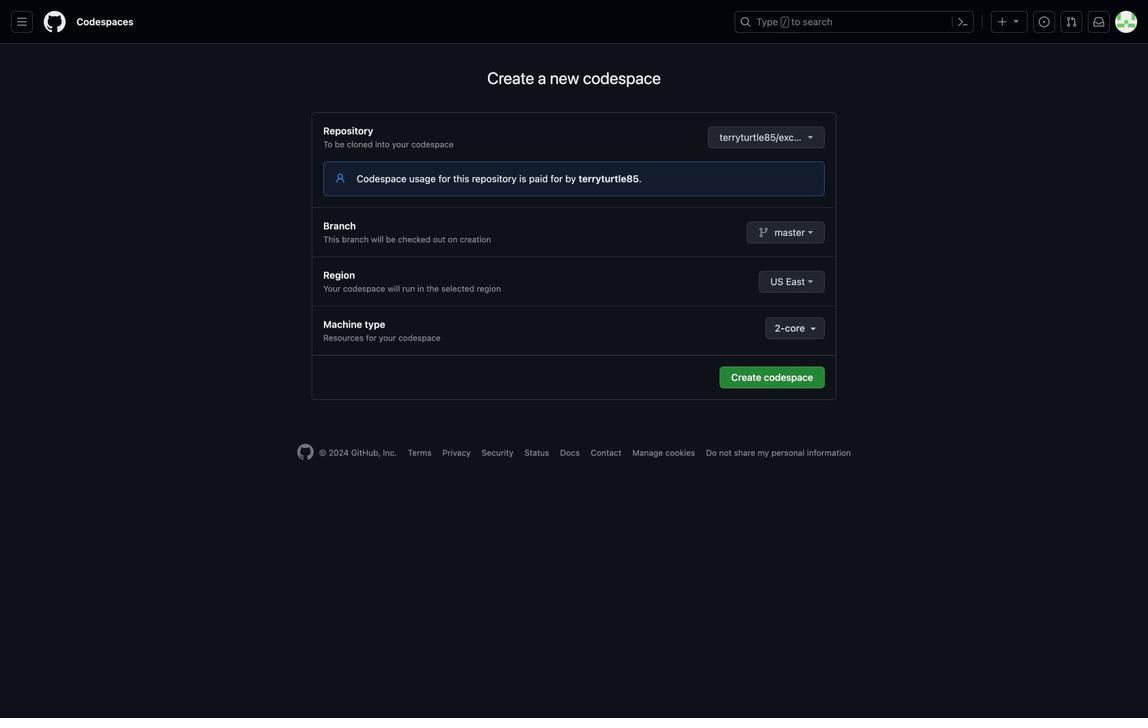 Task type: locate. For each thing, give the bounding box(es) containing it.
notifications image
[[1094, 16, 1105, 27]]

1 vertical spatial triangle down image
[[808, 323, 819, 334]]

git pull request image
[[1067, 16, 1078, 27]]

issue opened image
[[1039, 16, 1050, 27]]

triangle down image
[[1011, 15, 1022, 26], [808, 323, 819, 334]]

person image
[[335, 173, 346, 184]]

1 horizontal spatial triangle down image
[[1011, 15, 1022, 26]]

plus image
[[998, 16, 1009, 27]]

0 horizontal spatial triangle down image
[[808, 323, 819, 334]]



Task type: vqa. For each thing, say whether or not it's contained in the screenshot.
the person icon
yes



Task type: describe. For each thing, give the bounding box(es) containing it.
homepage image
[[297, 444, 314, 460]]

git branch image
[[759, 227, 770, 238]]

homepage image
[[44, 11, 66, 33]]

command palette image
[[958, 16, 969, 27]]

0 vertical spatial triangle down image
[[1011, 15, 1022, 26]]



